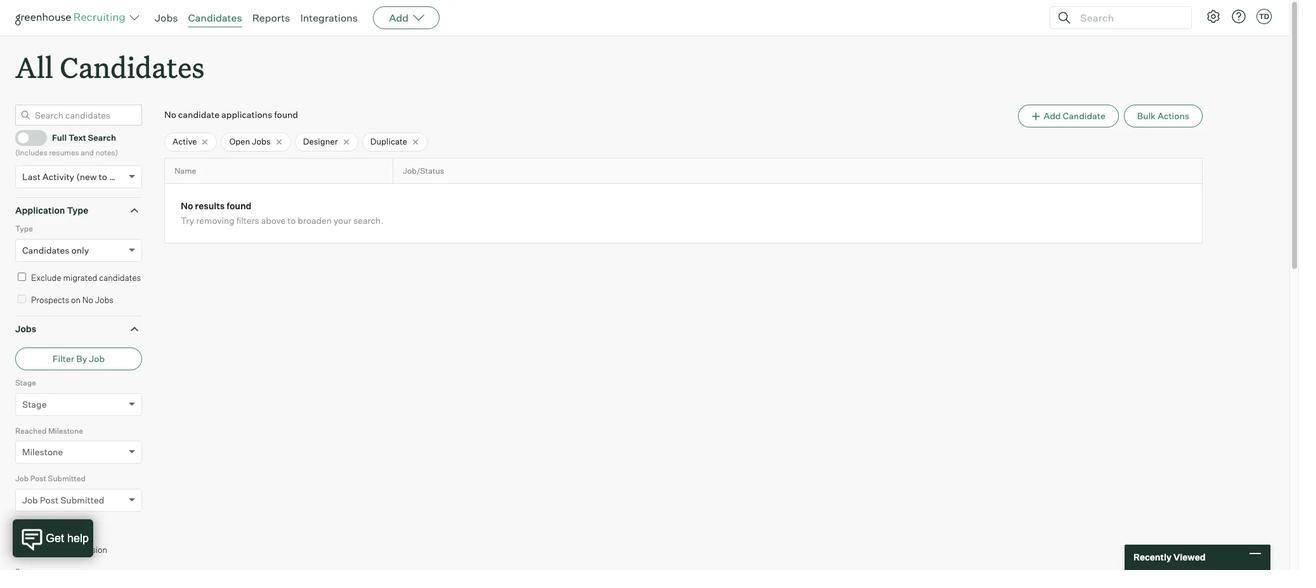 Task type: describe. For each thing, give the bounding box(es) containing it.
jobs down candidates
[[95, 295, 113, 305]]

exclude migrated candidates
[[31, 273, 141, 283]]

name
[[174, 166, 196, 176]]

recently viewed
[[1134, 552, 1206, 563]]

full text search (includes resumes and notes)
[[15, 133, 118, 157]]

candidate
[[178, 109, 220, 120]]

and
[[81, 148, 94, 157]]

search.
[[354, 215, 383, 226]]

submission
[[64, 545, 107, 555]]

job/status
[[403, 166, 444, 176]]

results
[[195, 201, 225, 212]]

search
[[88, 133, 116, 143]]

candidates link
[[188, 11, 242, 24]]

prospects
[[31, 295, 69, 305]]

full
[[52, 133, 67, 143]]

broaden
[[298, 215, 332, 226]]

filter
[[53, 354, 74, 364]]

all candidates
[[15, 48, 205, 86]]

be
[[43, 523, 52, 533]]

no for no candidate applications found
[[164, 109, 176, 120]]

old)
[[109, 171, 126, 182]]

open jobs
[[229, 137, 271, 147]]

type element
[[15, 223, 142, 271]]

migrated
[[63, 273, 97, 283]]

0 vertical spatial post
[[30, 474, 46, 484]]

candidates for candidates
[[188, 11, 242, 24]]

candidates for candidates only
[[22, 245, 69, 255]]

to
[[31, 523, 41, 533]]

td button
[[1257, 9, 1272, 24]]

viewed
[[1174, 552, 1206, 563]]

on
[[71, 295, 81, 305]]

add for add
[[389, 11, 409, 24]]

reports
[[252, 11, 290, 24]]

Search candidates field
[[15, 105, 142, 126]]

add candidate
[[1044, 111, 1106, 121]]

1 vertical spatial job post submitted
[[22, 495, 104, 505]]

0 vertical spatial stage
[[15, 378, 36, 388]]

exclude
[[31, 273, 61, 283]]

greenhouse recruiting image
[[15, 10, 129, 25]]

open
[[229, 137, 250, 147]]

Pending submission checkbox
[[18, 545, 26, 553]]

your
[[334, 215, 352, 226]]

reached
[[15, 426, 46, 436]]

0 vertical spatial milestone
[[48, 426, 83, 436]]

td
[[1259, 12, 1270, 21]]

reached milestone
[[15, 426, 83, 436]]

to inside no results found try removing filters above to broaden your search.
[[288, 215, 296, 226]]

reports link
[[252, 11, 290, 24]]

1 vertical spatial milestone
[[22, 447, 63, 458]]

1 vertical spatial post
[[40, 495, 58, 505]]

2 vertical spatial no
[[82, 295, 93, 305]]

pending submission
[[31, 545, 107, 555]]

filter by job button
[[15, 348, 142, 371]]

notes)
[[96, 148, 118, 157]]

1 vertical spatial candidates
[[60, 48, 205, 86]]

0 vertical spatial type
[[67, 205, 88, 216]]

above
[[261, 215, 286, 226]]

no results found try removing filters above to broaden your search.
[[181, 201, 383, 226]]



Task type: vqa. For each thing, say whether or not it's contained in the screenshot.
Candidates
yes



Task type: locate. For each thing, give the bounding box(es) containing it.
activity
[[42, 171, 74, 182]]

0 vertical spatial job
[[89, 354, 105, 364]]

duplicate
[[370, 137, 407, 147]]

bulk actions
[[1137, 111, 1190, 121]]

1 vertical spatial job
[[15, 474, 29, 484]]

1 vertical spatial add
[[1044, 111, 1061, 121]]

1 vertical spatial type
[[15, 224, 33, 234]]

checkmark image
[[21, 133, 30, 142]]

integrations
[[300, 11, 358, 24]]

job post submitted up sent
[[22, 495, 104, 505]]

0 horizontal spatial type
[[15, 224, 33, 234]]

add button
[[373, 6, 440, 29]]

no candidate applications found
[[164, 109, 298, 120]]

candidates only
[[22, 245, 89, 255]]

found right applications
[[274, 109, 298, 120]]

submitted
[[48, 474, 86, 484], [60, 495, 104, 505]]

Search text field
[[1077, 9, 1180, 27]]

no left candidate
[[164, 109, 176, 120]]

0 vertical spatial no
[[164, 109, 176, 120]]

type down application at left top
[[15, 224, 33, 234]]

text
[[68, 133, 86, 143]]

to
[[99, 171, 107, 182], [288, 215, 296, 226]]

candidates up exclude
[[22, 245, 69, 255]]

0 vertical spatial found
[[274, 109, 298, 120]]

pending
[[31, 545, 62, 555]]

1 horizontal spatial found
[[274, 109, 298, 120]]

0 vertical spatial add
[[389, 11, 409, 24]]

resumes
[[49, 148, 79, 157]]

candidates
[[99, 273, 141, 283]]

jobs link
[[155, 11, 178, 24]]

candidates down jobs link
[[60, 48, 205, 86]]

1 vertical spatial found
[[227, 201, 252, 212]]

found
[[274, 109, 298, 120], [227, 201, 252, 212]]

stage element
[[15, 377, 142, 425]]

post
[[30, 474, 46, 484], [40, 495, 58, 505]]

last activity (new to old) option
[[22, 171, 126, 182]]

add
[[389, 11, 409, 24], [1044, 111, 1061, 121]]

active
[[173, 137, 197, 147]]

job inside 'button'
[[89, 354, 105, 364]]

job post submitted
[[15, 474, 86, 484], [22, 495, 104, 505]]

actions
[[1158, 111, 1190, 121]]

stage
[[15, 378, 36, 388], [22, 399, 47, 410]]

job
[[89, 354, 105, 364], [15, 474, 29, 484], [22, 495, 38, 505]]

1 horizontal spatial no
[[164, 109, 176, 120]]

1 horizontal spatial add
[[1044, 111, 1061, 121]]

1 vertical spatial submitted
[[60, 495, 104, 505]]

1 vertical spatial to
[[288, 215, 296, 226]]

to be sent
[[31, 523, 70, 533]]

reached milestone element
[[15, 425, 142, 473]]

candidates inside the type element
[[22, 245, 69, 255]]

last
[[22, 171, 40, 182]]

jobs left 'candidates' link
[[155, 11, 178, 24]]

all
[[15, 48, 53, 86]]

job post submitted down reached milestone element
[[15, 474, 86, 484]]

filters
[[236, 215, 259, 226]]

0 vertical spatial to
[[99, 171, 107, 182]]

(includes
[[15, 148, 47, 157]]

0 horizontal spatial found
[[227, 201, 252, 212]]

1 vertical spatial no
[[181, 201, 193, 212]]

milestone down "reached milestone"
[[22, 447, 63, 458]]

add candidate link
[[1018, 105, 1119, 128]]

found up filters
[[227, 201, 252, 212]]

integrations link
[[300, 11, 358, 24]]

configure image
[[1206, 9, 1221, 24]]

found inside no results found try removing filters above to broaden your search.
[[227, 201, 252, 212]]

candidates only option
[[22, 245, 89, 255]]

jobs
[[155, 11, 178, 24], [252, 137, 271, 147], [95, 295, 113, 305], [15, 323, 36, 334]]

application
[[15, 205, 65, 216]]

designer
[[303, 137, 338, 147]]

try
[[181, 215, 194, 226]]

0 horizontal spatial add
[[389, 11, 409, 24]]

no for no results found try removing filters above to broaden your search.
[[181, 201, 193, 212]]

add for add candidate
[[1044, 111, 1061, 121]]

0 vertical spatial job post submitted
[[15, 474, 86, 484]]

sent
[[54, 523, 70, 533]]

candidate
[[1063, 111, 1106, 121]]

add inside popup button
[[389, 11, 409, 24]]

no right on
[[82, 295, 93, 305]]

submitted up sent
[[60, 495, 104, 505]]

Exclude migrated candidates checkbox
[[18, 273, 26, 281]]

submitted down reached milestone element
[[48, 474, 86, 484]]

removing
[[196, 215, 234, 226]]

filter by job
[[53, 354, 105, 364]]

2 vertical spatial job
[[22, 495, 38, 505]]

0 vertical spatial submitted
[[48, 474, 86, 484]]

1 vertical spatial stage
[[22, 399, 47, 410]]

td button
[[1254, 6, 1275, 27]]

to right above
[[288, 215, 296, 226]]

0 vertical spatial candidates
[[188, 11, 242, 24]]

no
[[164, 109, 176, 120], [181, 201, 193, 212], [82, 295, 93, 305]]

recently
[[1134, 552, 1172, 563]]

no up try
[[181, 201, 193, 212]]

to left old)
[[99, 171, 107, 182]]

jobs down prospects on no jobs option
[[15, 323, 36, 334]]

job post submitted element
[[15, 473, 142, 521]]

type
[[67, 205, 88, 216], [15, 224, 33, 234]]

0 horizontal spatial to
[[99, 171, 107, 182]]

applications
[[221, 109, 272, 120]]

(new
[[76, 171, 97, 182]]

jobs right open at the left top of page
[[252, 137, 271, 147]]

candidates right jobs link
[[188, 11, 242, 24]]

1 horizontal spatial type
[[67, 205, 88, 216]]

prospects on no jobs
[[31, 295, 113, 305]]

Prospects on No Jobs checkbox
[[18, 295, 26, 303]]

by
[[76, 354, 87, 364]]

last activity (new to old)
[[22, 171, 126, 182]]

post up to be sent
[[40, 495, 58, 505]]

type down last activity (new to old)
[[67, 205, 88, 216]]

2 vertical spatial candidates
[[22, 245, 69, 255]]

0 horizontal spatial no
[[82, 295, 93, 305]]

only
[[71, 245, 89, 255]]

post down reached
[[30, 474, 46, 484]]

application type
[[15, 205, 88, 216]]

2 horizontal spatial no
[[181, 201, 193, 212]]

candidates
[[188, 11, 242, 24], [60, 48, 205, 86], [22, 245, 69, 255]]

no inside no results found try removing filters above to broaden your search.
[[181, 201, 193, 212]]

bulk actions link
[[1124, 105, 1203, 128]]

To be sent checkbox
[[18, 523, 26, 531]]

milestone down 'stage' element
[[48, 426, 83, 436]]

milestone
[[48, 426, 83, 436], [22, 447, 63, 458]]

1 horizontal spatial to
[[288, 215, 296, 226]]

bulk
[[1137, 111, 1156, 121]]



